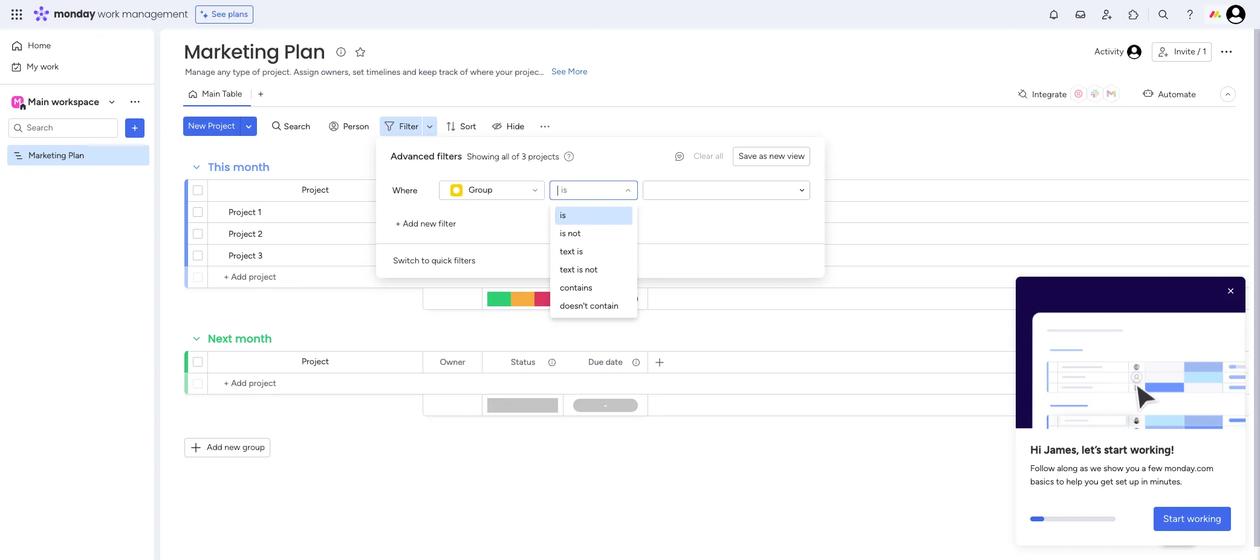Task type: locate. For each thing, give the bounding box(es) containing it.
automate
[[1159, 89, 1197, 100]]

2 horizontal spatial of
[[512, 152, 520, 162]]

0 horizontal spatial new
[[225, 443, 240, 453]]

as inside button
[[759, 151, 768, 162]]

set down add to favorites icon
[[353, 67, 364, 77]]

progress bar
[[1031, 517, 1045, 522]]

to inside button
[[422, 256, 430, 266]]

1 vertical spatial owner
[[440, 357, 466, 368]]

date up "14"
[[606, 185, 623, 196]]

0 vertical spatial marketing plan
[[184, 38, 325, 65]]

as right save
[[759, 151, 768, 162]]

1 vertical spatial filters
[[454, 256, 476, 266]]

1 due from the top
[[589, 185, 604, 196]]

see
[[212, 9, 226, 19], [552, 67, 566, 77]]

1 horizontal spatial marketing
[[184, 38, 280, 65]]

1 vertical spatial as
[[1081, 464, 1089, 475]]

see more link
[[551, 66, 589, 78]]

1 + add project text field from the top
[[214, 270, 417, 285]]

management
[[122, 7, 188, 21]]

0 vertical spatial due date field
[[586, 184, 626, 198]]

0 vertical spatial options image
[[1220, 44, 1234, 59]]

2 status from the top
[[511, 357, 536, 368]]

due date field right column information image in the bottom of the page
[[586, 356, 626, 369]]

1 status from the top
[[511, 185, 536, 196]]

work for my
[[40, 61, 59, 72]]

0 vertical spatial text
[[560, 247, 575, 257]]

of right track
[[460, 67, 468, 77]]

month right next
[[235, 332, 272, 347]]

0 vertical spatial not
[[568, 229, 581, 239]]

nov 14
[[595, 207, 620, 216]]

1 status field from the top
[[508, 184, 539, 198]]

0 vertical spatial + add project text field
[[214, 270, 417, 285]]

1 horizontal spatial 1
[[1204, 47, 1207, 57]]

0 vertical spatial see
[[212, 9, 226, 19]]

see inside button
[[212, 9, 226, 19]]

you left the a
[[1126, 464, 1140, 475]]

1 horizontal spatial plan
[[284, 38, 325, 65]]

clear all button
[[689, 147, 729, 166]]

month for this month
[[233, 160, 270, 175]]

start working button
[[1154, 508, 1232, 532]]

work inside the my work button
[[40, 61, 59, 72]]

select product image
[[11, 8, 23, 21]]

not up contains
[[585, 265, 598, 275]]

status field up the working on it
[[508, 184, 539, 198]]

see for see plans
[[212, 9, 226, 19]]

2 text from the top
[[560, 265, 575, 275]]

1 horizontal spatial 3
[[522, 152, 526, 162]]

0 vertical spatial filters
[[437, 151, 462, 162]]

0 horizontal spatial see
[[212, 9, 226, 19]]

1
[[1204, 47, 1207, 57], [258, 208, 262, 218]]

project
[[208, 121, 235, 131], [302, 185, 329, 195], [229, 208, 256, 218], [229, 229, 256, 240], [229, 251, 256, 261], [302, 357, 329, 367]]

0 vertical spatial due
[[589, 185, 604, 196]]

of right the type
[[252, 67, 260, 77]]

this
[[208, 160, 230, 175]]

1 horizontal spatial main
[[202, 89, 220, 99]]

your
[[496, 67, 513, 77]]

0 horizontal spatial 1
[[258, 208, 262, 218]]

a
[[1143, 464, 1147, 475]]

doesn't
[[560, 301, 588, 312]]

workspace selection element
[[11, 95, 101, 110]]

0 vertical spatial status field
[[508, 184, 539, 198]]

options image right /
[[1220, 44, 1234, 59]]

status left column information image in the bottom of the page
[[511, 357, 536, 368]]

1 horizontal spatial all
[[716, 151, 724, 162]]

hi james, let's start working!
[[1031, 444, 1175, 458]]

0 vertical spatial month
[[233, 160, 270, 175]]

james peterson image
[[1227, 5, 1246, 24]]

0 horizontal spatial plan
[[68, 150, 84, 161]]

help
[[1067, 478, 1083, 488]]

0 horizontal spatial not
[[568, 229, 581, 239]]

1 vertical spatial date
[[606, 357, 623, 368]]

0 vertical spatial plan
[[284, 38, 325, 65]]

all
[[716, 151, 724, 162], [502, 152, 510, 162]]

v2 done deadline image
[[568, 228, 578, 240]]

inbox image
[[1075, 8, 1087, 21]]

working on it
[[498, 208, 548, 218]]

workspace
[[51, 96, 99, 107]]

1 horizontal spatial set
[[1116, 478, 1128, 488]]

1 text from the top
[[560, 247, 575, 257]]

due right column information image in the bottom of the page
[[589, 357, 604, 368]]

0 horizontal spatial as
[[759, 151, 768, 162]]

0 vertical spatial set
[[353, 67, 364, 77]]

options image
[[1220, 44, 1234, 59], [129, 122, 141, 134]]

options image down workspace options image
[[129, 122, 141, 134]]

1 vertical spatial set
[[1116, 478, 1128, 488]]

0 vertical spatial new
[[770, 151, 786, 162]]

arrow down image
[[423, 119, 437, 134]]

0 vertical spatial 1
[[1204, 47, 1207, 57]]

1 vertical spatial 1
[[258, 208, 262, 218]]

2 owner from the top
[[440, 357, 466, 368]]

0 horizontal spatial main
[[28, 96, 49, 107]]

is for is is not
[[560, 229, 566, 239]]

my
[[27, 61, 38, 72]]

+ Add project text field
[[214, 270, 417, 285], [214, 377, 417, 391]]

text
[[560, 247, 575, 257], [560, 265, 575, 275]]

not inside is is not
[[568, 229, 581, 239]]

1 horizontal spatial work
[[98, 7, 120, 21]]

0 horizontal spatial marketing
[[28, 150, 66, 161]]

Status field
[[508, 184, 539, 198], [508, 356, 539, 369]]

person button
[[324, 117, 377, 136]]

1 vertical spatial + add project text field
[[214, 377, 417, 391]]

add
[[403, 219, 419, 229], [207, 443, 223, 453]]

learn more image
[[564, 151, 574, 163]]

1 horizontal spatial as
[[1081, 464, 1089, 475]]

all right the "clear" at the right
[[716, 151, 724, 162]]

1 vertical spatial month
[[235, 332, 272, 347]]

due date up nov 14
[[589, 185, 623, 196]]

workspace options image
[[129, 96, 141, 108]]

1 vertical spatial options image
[[129, 122, 141, 134]]

1 owner field from the top
[[437, 184, 469, 198]]

1 vertical spatial marketing plan
[[28, 150, 84, 161]]

work right "my"
[[40, 61, 59, 72]]

due date field up nov 14
[[586, 184, 626, 198]]

Next month field
[[205, 332, 275, 347]]

dapulse integrations image
[[1019, 90, 1028, 99]]

set
[[353, 67, 364, 77], [1116, 478, 1128, 488]]

1 horizontal spatial not
[[585, 265, 598, 275]]

1 vertical spatial due
[[589, 357, 604, 368]]

0 vertical spatial work
[[98, 7, 120, 21]]

1 horizontal spatial add
[[403, 219, 419, 229]]

1 horizontal spatial to
[[1057, 478, 1065, 488]]

more
[[568, 67, 588, 77]]

2 all from the left
[[502, 152, 510, 162]]

see for see more
[[552, 67, 566, 77]]

you down we
[[1085, 478, 1099, 488]]

of left projects
[[512, 152, 520, 162]]

see more
[[552, 67, 588, 77]]

james,
[[1045, 444, 1080, 458]]

3 down 2 at the left top of page
[[258, 251, 263, 261]]

plan
[[284, 38, 325, 65], [68, 150, 84, 161]]

set left 'up'
[[1116, 478, 1128, 488]]

collapse board header image
[[1224, 90, 1234, 99]]

this month
[[208, 160, 270, 175]]

2 horizontal spatial new
[[770, 151, 786, 162]]

+ add new filter
[[396, 219, 456, 229]]

marketing plan list box
[[0, 143, 154, 329]]

status
[[511, 185, 536, 196], [511, 357, 536, 368]]

it
[[543, 208, 548, 218]]

filters
[[437, 151, 462, 162], [454, 256, 476, 266]]

1 right /
[[1204, 47, 1207, 57]]

is
[[561, 185, 567, 195], [560, 211, 566, 221], [560, 229, 566, 239], [577, 247, 583, 257], [577, 265, 583, 275]]

text for text is
[[560, 247, 575, 257]]

main table button
[[183, 85, 251, 104]]

marketing up any
[[184, 38, 280, 65]]

filter
[[439, 219, 456, 229]]

main inside workspace selection element
[[28, 96, 49, 107]]

1 date from the top
[[606, 185, 623, 196]]

to left help
[[1057, 478, 1065, 488]]

text for text is not
[[560, 265, 575, 275]]

1 vertical spatial owner field
[[437, 356, 469, 369]]

1 vertical spatial you
[[1085, 478, 1099, 488]]

1 vertical spatial status
[[511, 357, 536, 368]]

main right workspace image
[[28, 96, 49, 107]]

1 up 2 at the left top of page
[[258, 208, 262, 218]]

of
[[252, 67, 260, 77], [460, 67, 468, 77], [512, 152, 520, 162]]

work
[[98, 7, 120, 21], [40, 61, 59, 72]]

text is
[[560, 247, 583, 257]]

few
[[1149, 464, 1163, 475]]

text down text is
[[560, 265, 575, 275]]

work right "monday"
[[98, 7, 120, 21]]

0 horizontal spatial 3
[[258, 251, 263, 261]]

0 vertical spatial due date
[[589, 185, 623, 196]]

1 vertical spatial not
[[585, 265, 598, 275]]

add to favorites image
[[354, 46, 367, 58]]

1 all from the left
[[716, 151, 724, 162]]

marketing plan up the type
[[184, 38, 325, 65]]

1 vertical spatial add
[[207, 443, 223, 453]]

new left group
[[225, 443, 240, 453]]

1 vertical spatial new
[[421, 219, 437, 229]]

+ add new filter button
[[391, 215, 461, 234]]

all inside advanced filters showing all of 3 projects
[[502, 152, 510, 162]]

2 due from the top
[[589, 357, 604, 368]]

1 vertical spatial plan
[[68, 150, 84, 161]]

plan down search in workspace field
[[68, 150, 84, 161]]

filters inside button
[[454, 256, 476, 266]]

advanced
[[391, 151, 435, 162]]

column information image for due date
[[632, 186, 641, 196]]

projects
[[529, 152, 560, 162]]

Owner field
[[437, 184, 469, 198], [437, 356, 469, 369]]

0 vertical spatial date
[[606, 185, 623, 196]]

project inside button
[[208, 121, 235, 131]]

add right +
[[403, 219, 419, 229]]

1 inside button
[[1204, 47, 1207, 57]]

autopilot image
[[1144, 86, 1154, 101]]

month for next month
[[235, 332, 272, 347]]

0 horizontal spatial to
[[422, 256, 430, 266]]

0 vertical spatial status
[[511, 185, 536, 196]]

up
[[1130, 478, 1140, 488]]

1 vertical spatial marketing
[[28, 150, 66, 161]]

2 owner field from the top
[[437, 356, 469, 369]]

1 vertical spatial work
[[40, 61, 59, 72]]

filters right quick
[[454, 256, 476, 266]]

column information image
[[548, 186, 557, 196], [632, 186, 641, 196], [632, 358, 641, 368]]

see left plans
[[212, 9, 226, 19]]

group
[[469, 185, 493, 195]]

help
[[1168, 530, 1190, 542]]

activity button
[[1090, 42, 1148, 62]]

as
[[759, 151, 768, 162], [1081, 464, 1089, 475]]

new left view
[[770, 151, 786, 162]]

new left filter
[[421, 219, 437, 229]]

along
[[1058, 464, 1079, 475]]

date down contain
[[606, 357, 623, 368]]

month right this at the top left
[[233, 160, 270, 175]]

1 vertical spatial status field
[[508, 356, 539, 369]]

let's
[[1082, 444, 1102, 458]]

as left we
[[1081, 464, 1089, 475]]

is left v2 overdue deadline image
[[560, 211, 566, 221]]

apps image
[[1128, 8, 1141, 21]]

0 vertical spatial owner
[[440, 185, 466, 196]]

0 horizontal spatial work
[[40, 61, 59, 72]]

sort button
[[441, 117, 484, 136]]

1 horizontal spatial new
[[421, 219, 437, 229]]

0 vertical spatial as
[[759, 151, 768, 162]]

main inside button
[[202, 89, 220, 99]]

0 vertical spatial add
[[403, 219, 419, 229]]

view
[[788, 151, 805, 162]]

1 horizontal spatial you
[[1126, 464, 1140, 475]]

0 horizontal spatial add
[[207, 443, 223, 453]]

due up "nov"
[[589, 185, 604, 196]]

0 horizontal spatial marketing plan
[[28, 150, 84, 161]]

clear all
[[694, 151, 724, 162]]

0 horizontal spatial all
[[502, 152, 510, 162]]

see left more
[[552, 67, 566, 77]]

marketing down search in workspace field
[[28, 150, 66, 161]]

3 left projects
[[522, 152, 526, 162]]

1 vertical spatial to
[[1057, 478, 1065, 488]]

is left v2 done deadline icon
[[560, 229, 566, 239]]

lottie animation element
[[1016, 277, 1246, 434]]

14
[[612, 207, 620, 216]]

not
[[568, 229, 581, 239], [585, 265, 598, 275]]

search everything image
[[1158, 8, 1170, 21]]

main table
[[202, 89, 242, 99]]

table
[[222, 89, 242, 99]]

0 vertical spatial to
[[422, 256, 430, 266]]

due date right column information image in the bottom of the page
[[589, 357, 623, 368]]

group
[[243, 443, 265, 453]]

0 vertical spatial owner field
[[437, 184, 469, 198]]

is up text is not
[[577, 247, 583, 257]]

main for main table
[[202, 89, 220, 99]]

start
[[1164, 514, 1185, 525]]

all right the showing
[[502, 152, 510, 162]]

filters down sort popup button
[[437, 151, 462, 162]]

is up contains
[[577, 265, 583, 275]]

m
[[14, 97, 21, 107]]

marketing plan down search in workspace field
[[28, 150, 84, 161]]

notifications image
[[1049, 8, 1061, 21]]

plan up assign
[[284, 38, 325, 65]]

1 vertical spatial due date
[[589, 357, 623, 368]]

to
[[422, 256, 430, 266], [1057, 478, 1065, 488]]

1 horizontal spatial see
[[552, 67, 566, 77]]

text down v2 done deadline icon
[[560, 247, 575, 257]]

1 vertical spatial text
[[560, 265, 575, 275]]

my work button
[[7, 57, 130, 77]]

manage any type of project. assign owners, set timelines and keep track of where your project stands.
[[185, 67, 571, 77]]

not up text is
[[568, 229, 581, 239]]

1 vertical spatial due date field
[[586, 356, 626, 369]]

0 vertical spatial marketing
[[184, 38, 280, 65]]

status for first 'status' field from the bottom
[[511, 357, 536, 368]]

help button
[[1158, 526, 1200, 546]]

option
[[0, 145, 154, 147]]

status field left column information image in the bottom of the page
[[508, 356, 539, 369]]

to left quick
[[422, 256, 430, 266]]

add left group
[[207, 443, 223, 453]]

Due date field
[[586, 184, 626, 198], [586, 356, 626, 369]]

new project button
[[183, 117, 240, 136]]

save as new view button
[[734, 147, 811, 166]]

1 vertical spatial see
[[552, 67, 566, 77]]

status up the working on it
[[511, 185, 536, 196]]

main left table
[[202, 89, 220, 99]]

timelines
[[367, 67, 401, 77]]

0 vertical spatial 3
[[522, 152, 526, 162]]

keep
[[419, 67, 437, 77]]



Task type: vqa. For each thing, say whether or not it's contained in the screenshot.
Updates
no



Task type: describe. For each thing, give the bounding box(es) containing it.
basics
[[1031, 478, 1055, 488]]

filter button
[[380, 117, 437, 136]]

1 owner from the top
[[440, 185, 466, 196]]

type
[[233, 67, 250, 77]]

hi
[[1031, 444, 1042, 458]]

new project
[[188, 121, 235, 131]]

switch
[[393, 256, 420, 266]]

marketing plan inside list box
[[28, 150, 84, 161]]

integrate
[[1033, 89, 1068, 100]]

is for text is not
[[577, 265, 583, 275]]

quick
[[432, 256, 452, 266]]

track
[[439, 67, 458, 77]]

is down learn more icon
[[561, 185, 567, 195]]

column information image for status
[[548, 186, 557, 196]]

to inside follow along as we show you a few monday.com basics to help you get set up in minutes.
[[1057, 478, 1065, 488]]

project
[[515, 67, 542, 77]]

and
[[403, 67, 417, 77]]

+
[[396, 219, 401, 229]]

invite
[[1175, 47, 1196, 57]]

is for text is
[[577, 247, 583, 257]]

see plans
[[212, 9, 248, 19]]

show board description image
[[334, 46, 348, 58]]

project 2
[[229, 229, 263, 240]]

home button
[[7, 36, 130, 56]]

follow along as we show you a few monday.com basics to help you get set up in minutes.
[[1031, 464, 1214, 488]]

lottie animation image
[[1016, 282, 1246, 434]]

monday.com
[[1165, 464, 1214, 475]]

hide
[[507, 121, 525, 132]]

doesn't contain
[[560, 301, 619, 312]]

person
[[343, 121, 369, 132]]

next
[[208, 332, 232, 347]]

switch to quick filters button
[[388, 252, 481, 271]]

working
[[1188, 514, 1222, 525]]

working!
[[1131, 444, 1175, 458]]

2 due date field from the top
[[586, 356, 626, 369]]

new for filter
[[421, 219, 437, 229]]

0 horizontal spatial you
[[1085, 478, 1099, 488]]

v2 search image
[[272, 120, 281, 133]]

invite / 1 button
[[1153, 42, 1213, 62]]

2 + add project text field from the top
[[214, 377, 417, 391]]

marketing inside list box
[[28, 150, 66, 161]]

1 due date field from the top
[[586, 184, 626, 198]]

1 horizontal spatial marketing plan
[[184, 38, 325, 65]]

where
[[470, 67, 494, 77]]

project.
[[262, 67, 292, 77]]

add new group
[[207, 443, 265, 453]]

/
[[1198, 47, 1201, 57]]

all inside button
[[716, 151, 724, 162]]

my work
[[27, 61, 59, 72]]

set inside follow along as we show you a few monday.com basics to help you get set up in minutes.
[[1116, 478, 1128, 488]]

main workspace
[[28, 96, 99, 107]]

invite / 1
[[1175, 47, 1207, 57]]

3 inside advanced filters showing all of 3 projects
[[522, 152, 526, 162]]

clear
[[694, 151, 714, 162]]

we
[[1091, 464, 1102, 475]]

help image
[[1185, 8, 1197, 21]]

column information image
[[548, 358, 557, 368]]

start
[[1105, 444, 1128, 458]]

see plans button
[[195, 5, 254, 24]]

1 due date from the top
[[589, 185, 623, 196]]

not for is is not
[[568, 229, 581, 239]]

contains
[[560, 283, 593, 293]]

invite members image
[[1102, 8, 1114, 21]]

follow
[[1031, 464, 1056, 475]]

plans
[[228, 9, 248, 19]]

stands.
[[545, 67, 571, 77]]

assign
[[294, 67, 319, 77]]

project 1
[[229, 208, 262, 218]]

Search in workspace field
[[25, 121, 101, 135]]

nov
[[595, 207, 610, 216]]

new for view
[[770, 151, 786, 162]]

switch to quick filters
[[393, 256, 476, 266]]

working
[[498, 208, 529, 218]]

0 horizontal spatial set
[[353, 67, 364, 77]]

add view image
[[259, 90, 264, 99]]

any
[[217, 67, 231, 77]]

in
[[1142, 478, 1149, 488]]

home
[[28, 41, 51, 51]]

manage
[[185, 67, 215, 77]]

Search field
[[281, 118, 317, 135]]

start working
[[1164, 514, 1222, 525]]

status for 2nd 'status' field from the bottom
[[511, 185, 536, 196]]

0 vertical spatial you
[[1126, 464, 1140, 475]]

of inside advanced filters showing all of 3 projects
[[512, 152, 520, 162]]

hide button
[[487, 117, 532, 136]]

monday
[[54, 7, 95, 21]]

1 horizontal spatial of
[[460, 67, 468, 77]]

0 horizontal spatial of
[[252, 67, 260, 77]]

sort
[[460, 121, 477, 132]]

angle down image
[[246, 122, 252, 131]]

monday work management
[[54, 7, 188, 21]]

2 date from the top
[[606, 357, 623, 368]]

close image
[[1226, 286, 1238, 298]]

2 due date from the top
[[589, 357, 623, 368]]

1 horizontal spatial options image
[[1220, 44, 1234, 59]]

workspace image
[[11, 95, 24, 109]]

plan inside list box
[[68, 150, 84, 161]]

minutes.
[[1151, 478, 1183, 488]]

This month field
[[205, 160, 273, 175]]

new
[[188, 121, 206, 131]]

advanced filters showing all of 3 projects
[[391, 151, 560, 162]]

menu image
[[539, 120, 551, 133]]

v2 user feedback image
[[676, 150, 684, 163]]

2 status field from the top
[[508, 356, 539, 369]]

as inside follow along as we show you a few monday.com basics to help you get set up in minutes.
[[1081, 464, 1089, 475]]

main for main workspace
[[28, 96, 49, 107]]

0 horizontal spatial options image
[[129, 122, 141, 134]]

project 3
[[229, 251, 263, 261]]

not for text is not
[[585, 265, 598, 275]]

filter
[[400, 121, 419, 132]]

save as new view
[[739, 151, 805, 162]]

work for monday
[[98, 7, 120, 21]]

v2 overdue deadline image
[[568, 207, 578, 219]]

owners,
[[321, 67, 351, 77]]

1 vertical spatial 3
[[258, 251, 263, 261]]

2
[[258, 229, 263, 240]]

activity
[[1095, 47, 1125, 57]]

2 vertical spatial new
[[225, 443, 240, 453]]

Marketing Plan field
[[181, 38, 328, 65]]



